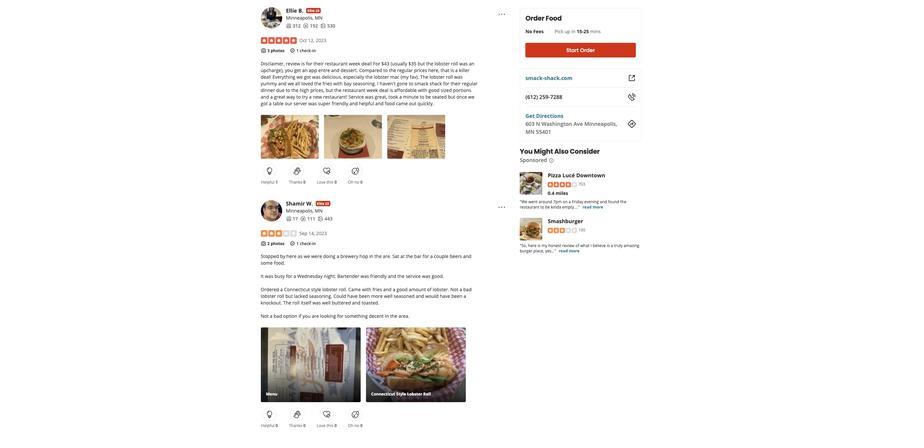 Task type: vqa. For each thing, say whether or not it's contained in the screenshot.
$43
yes



Task type: describe. For each thing, give the bounding box(es) containing it.
quickly.
[[418, 100, 434, 107]]

ellie b. link
[[286, 7, 304, 14]]

for right busy
[[286, 274, 292, 280]]

to inside "we went around 7pm on a friday evening and found the restaurant to be kinda empty.…"
[[541, 205, 544, 210]]

in down oct 12, 2023
[[312, 48, 316, 54]]

pizza lucé downtown link
[[548, 172, 605, 179]]

itself
[[301, 300, 311, 307]]

25
[[584, 28, 589, 35]]

for right looking
[[337, 314, 344, 320]]

1 vertical spatial not
[[261, 314, 269, 320]]

0 vertical spatial restaurant
[[325, 61, 348, 67]]

smack-shack.com link
[[526, 75, 573, 82]]

0 vertical spatial got
[[304, 74, 311, 80]]

b.
[[298, 7, 304, 14]]

sep 14, 2023
[[299, 231, 327, 237]]

1 vertical spatial restaurant
[[343, 87, 366, 93]]

photos for shamir
[[271, 241, 285, 247]]

be inside disclaimer, review is for their restaurant week deal! for $43 (usually $35 but the lobster roll was an upcharge), you get an app entre and dessert. compared to the regular prices here, that is a killer deal! everything we got was delicious, especially the lobster mac (my fav). the lobster roll was yummy and we all loved the fries with bay seasoning. i haven't gone to smack shack for their regular dinner due to the high prices, but the restaurant week deal is affordable with good sized portions and a great way to try a new restaurant! service was great, took a minute to be seated but once we got a table our server was super friendly and helpful and food came out quickly.
[[426, 94, 431, 100]]

the up restaurant!
[[334, 87, 341, 93]]

minneapolis, for w.
[[286, 208, 314, 214]]

you inside disclaimer, review is for their restaurant week deal! for $43 (usually $35 but the lobster roll was an upcharge), you get an app entre and dessert. compared to the regular prices here, that is a killer deal! everything we got was delicious, especially the lobster mac (my fav). the lobster roll was yummy and we all loved the fries with bay seasoning. i haven't gone to smack shack for their regular dinner due to the high prices, but the restaurant week deal is affordable with good sized portions and a great way to try a new restaurant! service was great, took a minute to be seated but once we got a table our server was super friendly and helpful and food came out quickly.
[[285, 67, 293, 74]]

in right decent
[[385, 314, 389, 320]]

the left 'area.'
[[390, 314, 397, 320]]

thanks 0 for shamir
[[289, 424, 306, 429]]

530
[[327, 23, 335, 29]]

check- for b.
[[300, 48, 312, 54]]

roll down the that
[[446, 74, 453, 80]]

style
[[311, 287, 321, 293]]

table
[[273, 100, 284, 107]]

"so, here is my honest review of what i believe is a truly amazing burger place, yes…"
[[520, 243, 639, 254]]

24 external link v2 image
[[628, 74, 636, 82]]

portions
[[453, 87, 471, 93]]

7288
[[550, 94, 562, 101]]

1 vertical spatial their
[[451, 81, 461, 87]]

here inside "so, here is my honest review of what i believe is a truly amazing burger place, yes…"
[[528, 243, 537, 249]]

and inside "we went around 7pm on a friday evening and found the restaurant to be kinda empty.…"
[[600, 199, 607, 205]]

amount
[[409, 287, 426, 293]]

for up app
[[306, 61, 312, 67]]

a inside "so, here is my honest review of what i believe is a truly amazing burger place, yes…"
[[611, 243, 613, 249]]

good inside ordered a connecticut style lobster roll. came with fries and a good amount of lobster. not a bad lobster roll but lacked seasoning. could have been more well seasoned and would have been a knockout. the roll itself was well buttered and toasted.
[[397, 287, 408, 293]]

lobster down ordered on the bottom of the page
[[261, 294, 276, 300]]

is up "loved"
[[301, 61, 305, 67]]

0 vertical spatial an
[[469, 61, 474, 67]]

all
[[295, 81, 300, 87]]

minneapolis, inside get directions 603 n washington ave minneapolis, mn 55401
[[584, 120, 617, 128]]

super
[[318, 100, 331, 107]]

place,
[[534, 249, 544, 254]]

also
[[554, 147, 569, 156]]

were
[[311, 254, 322, 260]]

was right it
[[265, 274, 273, 280]]

(1 reaction) element
[[276, 180, 278, 185]]

what
[[580, 243, 590, 249]]

1 vertical spatial regular
[[462, 81, 478, 87]]

helpful 0
[[261, 424, 278, 429]]

oct
[[299, 37, 307, 44]]

smashburger link
[[548, 218, 583, 225]]

pizza lucé downtown image
[[520, 172, 543, 195]]

start order button
[[526, 43, 636, 58]]

minneapolis, for b.
[[286, 15, 314, 21]]

oh for shamir w.
[[348, 424, 353, 429]]

check- for w.
[[300, 241, 312, 247]]

$43
[[382, 61, 390, 67]]

fav).
[[410, 74, 419, 80]]

was up the killer
[[459, 61, 468, 67]]

compared
[[359, 67, 382, 74]]

a right 'try'
[[309, 94, 312, 100]]

prices
[[414, 67, 427, 74]]

lobster up the that
[[435, 61, 450, 67]]

1 for ellie
[[297, 48, 299, 54]]

love this 0 for b.
[[317, 180, 337, 185]]

reviews element for b.
[[303, 23, 318, 29]]

start order
[[566, 46, 595, 54]]

24 phone v2 image
[[628, 93, 636, 101]]

23 for shamir w.
[[325, 202, 329, 206]]

came
[[348, 287, 361, 293]]

roll up portions
[[451, 61, 458, 67]]

a right would
[[464, 294, 466, 300]]

is up took on the top left of the page
[[390, 87, 393, 93]]

up
[[565, 28, 570, 35]]

3 photos link
[[267, 48, 285, 54]]

hop
[[360, 254, 368, 260]]

reviews element for w.
[[301, 216, 315, 223]]

restaurant inside "we went around 7pm on a friday evening and found the restaurant to be kinda empty.…"
[[520, 205, 540, 210]]

was down new
[[308, 100, 317, 107]]

kinda
[[551, 205, 561, 210]]

and down amount
[[416, 294, 424, 300]]

100
[[579, 228, 585, 233]]

deal
[[379, 87, 388, 93]]

no fees
[[526, 28, 544, 35]]

mins
[[590, 28, 601, 35]]

we up "all"
[[297, 74, 303, 80]]

doing
[[323, 254, 335, 260]]

roll down lacked on the bottom
[[293, 300, 300, 307]]

4 star rating image
[[548, 182, 577, 188]]

more for smashburger
[[569, 249, 580, 254]]

service
[[349, 94, 364, 100]]

we inside stopped by here as we were doing a brewery hop in the are. sat at the bar for a couple beers and some food.
[[304, 254, 310, 260]]

wednesday
[[297, 274, 323, 280]]

1 vertical spatial deal!
[[261, 74, 271, 80]]

minute
[[403, 94, 419, 100]]

review inside "so, here is my honest review of what i believe is a truly amazing burger place, yes…"
[[562, 243, 575, 249]]

was left good.
[[422, 274, 431, 280]]

elite 23 link for ellie b.
[[306, 8, 321, 13]]

0 vertical spatial order
[[526, 14, 544, 23]]

was down the killer
[[454, 74, 463, 80]]

found
[[608, 199, 619, 205]]

this for shamir w.
[[327, 424, 333, 429]]

yes…"
[[545, 249, 556, 254]]

ellie
[[286, 7, 297, 14]]

with inside ordered a connecticut style lobster roll. came with fries and a good amount of lobster. not a bad lobster roll but lacked seasoning. could have been more well seasoned and would have been a knockout. the roll itself was well buttered and toasted.
[[362, 287, 371, 293]]

no for shamir w.
[[355, 424, 359, 429]]

but down sized
[[448, 94, 455, 100]]

new
[[313, 94, 322, 100]]

the up here, at the left top of the page
[[426, 61, 433, 67]]

read more for pizza lucé downtown
[[583, 205, 603, 210]]

way
[[287, 94, 295, 100]]

thanks 0 for ellie
[[289, 180, 306, 185]]

is right believe
[[607, 243, 610, 249]]

5 star rating image
[[261, 37, 297, 44]]

"we
[[520, 199, 527, 205]]

in down sep 14, 2023
[[312, 241, 316, 247]]

night.
[[324, 274, 336, 280]]

$35
[[409, 61, 417, 67]]

knockout.
[[261, 300, 282, 307]]

a inside "we went around 7pm on a friday evening and found the restaurant to be kinda empty.…"
[[569, 199, 571, 205]]

(my
[[401, 74, 409, 80]]

empty.…"
[[562, 205, 580, 210]]

downtown
[[576, 172, 605, 179]]

shamir
[[286, 200, 305, 208]]

sized
[[441, 87, 452, 93]]

1 vertical spatial 1
[[276, 180, 278, 185]]

high
[[300, 87, 309, 93]]

16 review v2 image
[[303, 23, 309, 29]]

you
[[520, 147, 533, 156]]

love for w.
[[317, 424, 326, 429]]

friends element for shamir
[[286, 216, 298, 223]]

but inside ordered a connecticut style lobster roll. came with fries and a good amount of lobster. not a bad lobster roll but lacked seasoning. could have been more well seasoned and would have been a knockout. the roll itself was well buttered and toasted.
[[285, 294, 293, 300]]

more for pizza lucé downtown
[[593, 205, 603, 210]]

17
[[293, 216, 298, 222]]

0 horizontal spatial well
[[322, 300, 331, 307]]

to left 'try'
[[296, 94, 301, 100]]

a right doing
[[337, 254, 339, 260]]

to down $43
[[383, 67, 388, 74]]

shamir w.
[[286, 200, 313, 208]]

friends element for ellie
[[286, 23, 301, 29]]

lobster up haven't
[[374, 74, 389, 80]]

and up something
[[352, 300, 360, 307]]

0 horizontal spatial got
[[261, 100, 268, 107]]

a left couple at left bottom
[[430, 254, 433, 260]]

i inside "so, here is my honest review of what i believe is a truly amazing burger place, yes…"
[[591, 243, 592, 249]]

at
[[400, 254, 405, 260]]

12,
[[308, 37, 315, 44]]

read for smashburger
[[559, 249, 568, 254]]

and up decent
[[383, 287, 392, 293]]

ordered
[[261, 287, 279, 293]]

3 star rating image for 100
[[548, 228, 577, 233]]

0 vertical spatial week
[[349, 61, 360, 67]]

16 photos v2 image for b.
[[321, 23, 326, 29]]

the inside "we went around 7pm on a friday evening and found the restaurant to be kinda empty.…"
[[620, 199, 627, 205]]

"we went around 7pm on a friday evening and found the restaurant to be kinda empty.…"
[[520, 199, 627, 210]]

0 vertical spatial well
[[384, 294, 393, 300]]

of inside ordered a connecticut style lobster roll. came with fries and a good amount of lobster. not a bad lobster roll but lacked seasoning. could have been more well seasoned and would have been a knockout. the roll itself was well buttered and toasted.
[[427, 287, 432, 293]]

by
[[280, 254, 285, 260]]

and down everything
[[278, 81, 287, 87]]

111
[[307, 216, 315, 222]]

the left service
[[398, 274, 405, 280]]

2 horizontal spatial with
[[418, 87, 427, 93]]

roll.
[[339, 287, 347, 293]]

the right at
[[406, 254, 413, 260]]

came
[[396, 100, 408, 107]]

get directions 603 n washington ave minneapolis, mn 55401
[[526, 112, 617, 136]]

to down fav).
[[409, 81, 413, 87]]

was inside ordered a connecticut style lobster roll. came with fries and a good amount of lobster. not a bad lobster roll but lacked seasoning. could have been more well seasoned and would have been a knockout. the roll itself was well buttered and toasted.
[[312, 300, 321, 307]]

helpful
[[359, 100, 374, 107]]

the left are.
[[375, 254, 382, 260]]

haven't
[[380, 81, 396, 87]]

could
[[334, 294, 346, 300]]

shack.com
[[544, 75, 573, 82]]

312
[[293, 23, 301, 29]]

toasted.
[[362, 300, 379, 307]]

love for b.
[[317, 180, 326, 185]]

0 vertical spatial regular
[[397, 67, 413, 74]]

stopped by here as we were doing a brewery hop in the are. sat at the bar for a couple beers and some food.
[[261, 254, 472, 267]]

to up way
[[286, 87, 290, 93]]

"so,
[[520, 243, 527, 249]]

1 horizontal spatial friendly
[[370, 274, 387, 280]]

0 horizontal spatial an
[[302, 67, 308, 74]]

read more link for pizza lucé downtown
[[583, 205, 603, 210]]

elite for ellie b.
[[308, 8, 315, 13]]

but up prices
[[418, 61, 425, 67]]

the inside disclaimer, review is for their restaurant week deal! for $43 (usually $35 but the lobster roll was an upcharge), you get an app entre and dessert. compared to the regular prices here, that is a killer deal! everything we got was delicious, especially the lobster mac (my fav). the lobster roll was yummy and we all loved the fries with bay seasoning. i haven't gone to smack shack for their regular dinner due to the high prices, but the restaurant week deal is affordable with good sized portions and a great way to try a new restaurant! service was great, took a minute to be seated but once we got a table our server was super friendly and helpful and food came out quickly.
[[420, 74, 428, 80]]

and down service
[[350, 100, 358, 107]]

1 horizontal spatial you
[[303, 314, 311, 320]]

lobster up shack on the left
[[430, 74, 445, 80]]

0.4
[[548, 190, 555, 197]]

was down app
[[312, 74, 321, 80]]

a up connecticut
[[294, 274, 296, 280]]

great,
[[375, 94, 387, 100]]

a right lobster.
[[460, 287, 462, 293]]

a right ordered on the bottom of the page
[[280, 287, 283, 293]]

be inside "we went around 7pm on a friday evening and found the restaurant to be kinda empty.…"
[[545, 205, 550, 210]]

sep
[[299, 231, 307, 237]]

for up sized
[[443, 81, 450, 87]]

ave
[[574, 120, 583, 128]]



Task type: locate. For each thing, give the bounding box(es) containing it.
buttered
[[332, 300, 351, 307]]

1 check-in down sep
[[297, 241, 316, 247]]

is left my at the bottom right of page
[[538, 243, 541, 249]]

fries down delicious,
[[323, 81, 332, 87]]

was right bartender
[[361, 274, 369, 280]]

fries inside ordered a connecticut style lobster roll. came with fries and a good amount of lobster. not a bad lobster roll but lacked seasoning. could have been more well seasoned and would have been a knockout. the roll itself was well buttered and toasted.
[[373, 287, 382, 293]]

mn up 192
[[315, 15, 323, 21]]

2 this from the top
[[327, 424, 333, 429]]

in inside stopped by here as we were doing a brewery hop in the are. sat at the bar for a couple beers and some food.
[[369, 254, 373, 260]]

it was busy for a wednesday night. bartender was friendly and the service was good.
[[261, 274, 444, 280]]

16 photos v2 image left 443
[[318, 217, 323, 222]]

0 vertical spatial here
[[528, 243, 537, 249]]

seasoning. inside disclaimer, review is for their restaurant week deal! for $43 (usually $35 but the lobster roll was an upcharge), you get an app entre and dessert. compared to the regular prices here, that is a killer deal! everything we got was delicious, especially the lobster mac (my fav). the lobster roll was yummy and we all loved the fries with bay seasoning. i haven't gone to smack shack for their regular dinner due to the high prices, but the restaurant week deal is affordable with good sized portions and a great way to try a new restaurant! service was great, took a minute to be seated but once we got a table our server was super friendly and helpful and food came out quickly.
[[353, 81, 376, 87]]

not right lobster.
[[450, 287, 458, 293]]

2 have from the left
[[440, 294, 450, 300]]

0 horizontal spatial deal!
[[261, 74, 271, 80]]

2 oh no 0 from the top
[[348, 424, 363, 429]]

but up restaurant!
[[326, 87, 333, 93]]

this for ellie b.
[[327, 180, 333, 185]]

read more link left the found
[[583, 205, 603, 210]]

0 horizontal spatial elite
[[308, 8, 315, 13]]

1 have from the left
[[347, 294, 358, 300]]

1 been from the left
[[359, 294, 370, 300]]

thanks for shamir
[[289, 424, 302, 429]]

a left "truly"
[[611, 243, 613, 249]]

2 vertical spatial 1
[[297, 241, 299, 247]]

and
[[331, 67, 340, 74], [278, 81, 287, 87], [261, 94, 269, 100], [350, 100, 358, 107], [375, 100, 384, 107], [600, 199, 607, 205], [463, 254, 472, 260], [388, 274, 396, 280], [383, 287, 392, 293], [416, 294, 424, 300], [352, 300, 360, 307]]

1 horizontal spatial bad
[[463, 287, 472, 293]]

a left the killer
[[455, 67, 458, 74]]

friends element containing 17
[[286, 216, 298, 223]]

no for ellie b.
[[355, 180, 359, 185]]

oh no 0 for w.
[[348, 424, 363, 429]]

photos
[[271, 48, 285, 54], [271, 241, 285, 247]]

1 vertical spatial friends element
[[286, 216, 298, 223]]

app
[[309, 67, 317, 74]]

0 vertical spatial elite 23 link
[[306, 8, 321, 13]]

more
[[593, 205, 603, 210], [569, 249, 580, 254], [371, 294, 383, 300]]

took
[[388, 94, 398, 100]]

restaurant up entre
[[325, 61, 348, 67]]

2 thanks from the top
[[289, 424, 302, 429]]

mac
[[390, 74, 399, 80]]

more left what
[[569, 249, 580, 254]]

1 vertical spatial photos
[[271, 241, 285, 247]]

1 check- from the top
[[300, 48, 312, 54]]

amazing
[[624, 243, 639, 249]]

killer
[[459, 67, 470, 74]]

elite 23 minneapolis, mn up 111
[[286, 202, 329, 214]]

0 vertical spatial photos element
[[321, 23, 335, 29]]

1 vertical spatial the
[[283, 300, 291, 307]]

16 camera v2 image
[[261, 241, 266, 247]]

in right "up"
[[572, 28, 576, 35]]

2 photos
[[267, 241, 285, 247]]

more inside ordered a connecticut style lobster roll. came with fries and a good amount of lobster. not a bad lobster roll but lacked seasoning. could have been more well seasoned and would have been a knockout. the roll itself was well buttered and toasted.
[[371, 294, 383, 300]]

to up quickly. at the left top of the page
[[420, 94, 424, 100]]

no
[[355, 180, 359, 185], [355, 424, 359, 429]]

mn for shamir w.
[[315, 208, 323, 214]]

1 16 check in v2 image from the top
[[290, 48, 295, 53]]

3 photos
[[267, 48, 285, 54]]

friendly inside disclaimer, review is for their restaurant week deal! for $43 (usually $35 but the lobster roll was an upcharge), you get an app entre and dessert. compared to the regular prices here, that is a killer deal! everything we got was delicious, especially the lobster mac (my fav). the lobster roll was yummy and we all loved the fries with bay seasoning. i haven't gone to smack shack for their regular dinner due to the high prices, but the restaurant week deal is affordable with good sized portions and a great way to try a new restaurant! service was great, took a minute to be seated but once we got a table our server was super friendly and helpful and food came out quickly.
[[332, 100, 348, 107]]

photo of shamir w. image
[[261, 201, 282, 222]]

due
[[276, 87, 285, 93]]

0 horizontal spatial i
[[377, 81, 379, 87]]

try
[[302, 94, 308, 100]]

and down "sat"
[[388, 274, 396, 280]]

beers
[[450, 254, 462, 260]]

1 horizontal spatial not
[[450, 287, 458, 293]]

1 vertical spatial bad
[[274, 314, 282, 320]]

2 friends element from the top
[[286, 216, 298, 223]]

0 vertical spatial review
[[286, 61, 300, 67]]

1 vertical spatial read more
[[559, 249, 580, 254]]

3 star rating image up 2 photos
[[261, 231, 297, 237]]

upcharge),
[[261, 67, 284, 74]]

we left "all"
[[288, 81, 294, 87]]

got up "loved"
[[304, 74, 311, 80]]

1 thanks from the top
[[289, 180, 302, 185]]

2 love this 0 from the top
[[317, 424, 337, 429]]

0 vertical spatial friendly
[[332, 100, 348, 107]]

mn inside get directions 603 n washington ave minneapolis, mn 55401
[[526, 128, 535, 136]]

deal! up yummy
[[261, 74, 271, 80]]

we right as
[[304, 254, 310, 260]]

2 photos link
[[267, 241, 285, 247]]

1 vertical spatial minneapolis,
[[584, 120, 617, 128]]

1 no from the top
[[355, 180, 359, 185]]

2 check- from the top
[[300, 241, 312, 247]]

good inside disclaimer, review is for their restaurant week deal! for $43 (usually $35 but the lobster roll was an upcharge), you get an app entre and dessert. compared to the regular prices here, that is a killer deal! everything we got was delicious, especially the lobster mac (my fav). the lobster roll was yummy and we all loved the fries with bay seasoning. i haven't gone to smack shack for their regular dinner due to the high prices, but the restaurant week deal is affordable with good sized portions and a great way to try a new restaurant! service was great, took a minute to be seated but once we got a table our server was super friendly and helpful and food came out quickly.
[[429, 87, 440, 93]]

0 vertical spatial elite 23 minneapolis, mn
[[286, 8, 323, 21]]

been right would
[[452, 294, 462, 300]]

photos element containing 530
[[321, 23, 335, 29]]

0 vertical spatial read
[[583, 205, 592, 210]]

for right "bar"
[[423, 254, 429, 260]]

1 vertical spatial this
[[327, 424, 333, 429]]

1 helpful from the top
[[261, 180, 275, 185]]

bad
[[463, 287, 472, 293], [274, 314, 282, 320]]

1 vertical spatial week
[[367, 87, 378, 93]]

dinner
[[261, 87, 275, 93]]

photos element containing 443
[[318, 216, 333, 223]]

1 vertical spatial love this 0
[[317, 424, 337, 429]]

bad inside ordered a connecticut style lobster roll. came with fries and a good amount of lobster. not a bad lobster roll but lacked seasoning. could have been more well seasoned and would have been a knockout. the roll itself was well buttered and toasted.
[[463, 287, 472, 293]]

1 horizontal spatial read more
[[583, 205, 603, 210]]

oh no 0
[[348, 180, 363, 185], [348, 424, 363, 429]]

a down dinner at the top of page
[[270, 94, 273, 100]]

not
[[450, 287, 458, 293], [261, 314, 269, 320]]

1 vertical spatial 16 check in v2 image
[[290, 241, 295, 247]]

that
[[441, 67, 449, 74]]

2 oh from the top
[[348, 424, 353, 429]]

0
[[303, 180, 306, 185], [335, 180, 337, 185], [360, 180, 363, 185], [276, 424, 278, 429], [303, 424, 306, 429], [335, 424, 337, 429], [360, 424, 363, 429]]

2 love from the top
[[317, 424, 326, 429]]

mn for ellie b.
[[315, 15, 323, 21]]

get
[[294, 67, 301, 74]]

here inside stopped by here as we were doing a brewery hop in the are. sat at the bar for a couple beers and some food.
[[287, 254, 297, 260]]

24 directions v2 image
[[628, 120, 636, 128]]

their up portions
[[451, 81, 461, 87]]

we
[[297, 74, 303, 80], [288, 81, 294, 87], [468, 94, 475, 100], [304, 254, 310, 260]]

minneapolis, down b. on the top left of the page
[[286, 15, 314, 21]]

16 friends v2 image
[[286, 217, 291, 222]]

1 horizontal spatial regular
[[462, 81, 478, 87]]

0 vertical spatial with
[[333, 81, 343, 87]]

be up quickly. at the left top of the page
[[426, 94, 431, 100]]

delicious,
[[322, 74, 342, 80]]

1 up get
[[297, 48, 299, 54]]

friends element
[[286, 23, 301, 29], [286, 216, 298, 223]]

thanks for ellie
[[289, 180, 302, 185]]

elite 23 link for shamir w.
[[316, 201, 330, 207]]

an
[[469, 61, 474, 67], [302, 67, 308, 74]]

0 vertical spatial deal!
[[361, 61, 372, 67]]

and inside stopped by here as we were doing a brewery hop in the are. sat at the bar for a couple beers and some food.
[[463, 254, 472, 260]]

1 vertical spatial fries
[[373, 287, 382, 293]]

couple
[[434, 254, 449, 260]]

a up the came
[[399, 94, 402, 100]]

a down knockout.
[[270, 314, 273, 320]]

week up dessert.
[[349, 61, 360, 67]]

smack-shack.com
[[526, 75, 573, 82]]

3 star rating image
[[548, 228, 577, 233], [261, 231, 297, 237]]

friday
[[572, 199, 583, 205]]

love this 0 for w.
[[317, 424, 337, 429]]

seasoning.
[[353, 81, 376, 87], [309, 294, 332, 300]]

the
[[426, 61, 433, 67], [389, 67, 396, 74], [366, 74, 373, 80], [314, 81, 321, 87], [291, 87, 299, 93], [334, 87, 341, 93], [620, 199, 627, 205], [375, 254, 382, 260], [406, 254, 413, 260], [398, 274, 405, 280], [390, 314, 397, 320]]

washington
[[542, 120, 572, 128]]

entre
[[318, 67, 330, 74]]

elite right w.
[[317, 202, 324, 206]]

1 vertical spatial an
[[302, 67, 308, 74]]

1 horizontal spatial 3 star rating image
[[548, 228, 577, 233]]

2023
[[316, 37, 326, 44], [316, 231, 327, 237]]

2 helpful from the top
[[261, 424, 275, 429]]

16 photos v2 image for w.
[[318, 217, 323, 222]]

0 vertical spatial elite
[[308, 8, 315, 13]]

here
[[528, 243, 537, 249], [287, 254, 297, 260]]

i inside disclaimer, review is for their restaurant week deal! for $43 (usually $35 but the lobster roll was an upcharge), you get an app entre and dessert. compared to the regular prices here, that is a killer deal! everything we got was delicious, especially the lobster mac (my fav). the lobster roll was yummy and we all loved the fries with bay seasoning. i haven't gone to smack shack for their regular dinner due to the high prices, but the restaurant week deal is affordable with good sized portions and a great way to try a new restaurant! service was great, took a minute to be seated but once we got a table our server was super friendly and helpful and food came out quickly.
[[377, 81, 379, 87]]

1
[[297, 48, 299, 54], [276, 180, 278, 185], [297, 241, 299, 247]]

menu image for ellie b.
[[498, 10, 506, 18]]

1 love this 0 from the top
[[317, 180, 337, 185]]

1 photos from the top
[[271, 48, 285, 54]]

photos element for shamir w.
[[318, 216, 333, 223]]

0 horizontal spatial be
[[426, 94, 431, 100]]

smack-
[[526, 75, 544, 82]]

read more link for smashburger
[[559, 249, 580, 254]]

0 vertical spatial love this 0
[[317, 180, 337, 185]]

deal!
[[361, 61, 372, 67], [261, 74, 271, 80]]

2 been from the left
[[452, 294, 462, 300]]

thanks right helpful 0
[[289, 424, 302, 429]]

get
[[526, 112, 535, 120]]

thanks 0 right '(1 reaction)' element
[[289, 180, 306, 185]]

but down connecticut
[[285, 294, 293, 300]]

have down came
[[347, 294, 358, 300]]

0 horizontal spatial have
[[347, 294, 358, 300]]

0 vertical spatial 1 check-in
[[297, 48, 316, 54]]

1 up as
[[297, 241, 299, 247]]

everything
[[272, 74, 295, 80]]

truly
[[614, 243, 623, 249]]

elite right b. on the top left of the page
[[308, 8, 315, 13]]

get directions link
[[526, 112, 564, 120]]

16 check in v2 image for ellie
[[290, 48, 295, 53]]

1 for shamir
[[297, 241, 299, 247]]

we right once
[[468, 94, 475, 100]]

1 vertical spatial check-
[[300, 241, 312, 247]]

1 vertical spatial love
[[317, 424, 326, 429]]

0 vertical spatial more
[[593, 205, 603, 210]]

0 horizontal spatial read
[[559, 249, 568, 254]]

(0 reactions) element
[[303, 180, 306, 185], [335, 180, 337, 185], [360, 180, 363, 185], [276, 424, 278, 429], [303, 424, 306, 429], [335, 424, 337, 429], [360, 424, 363, 429]]

the down "all"
[[291, 87, 299, 93]]

check- down the oct
[[300, 48, 312, 54]]

smashburger
[[548, 218, 583, 225]]

1 oh no 0 from the top
[[348, 180, 363, 185]]

read for pizza lucé downtown
[[583, 205, 592, 210]]

0 horizontal spatial you
[[285, 67, 293, 74]]

here left as
[[287, 254, 297, 260]]

1 horizontal spatial got
[[304, 74, 311, 80]]

i
[[377, 81, 379, 87], [591, 243, 592, 249]]

read more for smashburger
[[559, 249, 580, 254]]

was up helpful
[[365, 94, 374, 100]]

1 love from the top
[[317, 180, 326, 185]]

order inside button
[[580, 46, 595, 54]]

0 horizontal spatial good
[[397, 287, 408, 293]]

16 camera v2 image
[[261, 48, 266, 53]]

16 photos v2 image
[[321, 23, 326, 29], [318, 217, 323, 222]]

7pm
[[553, 199, 562, 205]]

evening
[[584, 199, 599, 205]]

on
[[563, 199, 568, 205]]

1 vertical spatial thanks 0
[[289, 424, 306, 429]]

1 horizontal spatial week
[[367, 87, 378, 93]]

0 vertical spatial thanks 0
[[289, 180, 306, 185]]

oh for ellie b.
[[348, 180, 353, 185]]

around
[[539, 199, 552, 205]]

2 vertical spatial with
[[362, 287, 371, 293]]

0 vertical spatial no
[[355, 180, 359, 185]]

16 review v2 image
[[301, 217, 306, 222]]

honest
[[548, 243, 561, 249]]

the inside ordered a connecticut style lobster roll. came with fries and a good amount of lobster. not a bad lobster roll but lacked seasoning. could have been more well seasoned and would have been a knockout. the roll itself was well buttered and toasted.
[[283, 300, 291, 307]]

0 vertical spatial of
[[576, 243, 579, 249]]

for inside stopped by here as we were doing a brewery hop in the are. sat at the bar for a couple beers and some food.
[[423, 254, 429, 260]]

1 vertical spatial read more link
[[559, 249, 580, 254]]

1 vertical spatial 1 check-in
[[297, 241, 316, 247]]

3 star rating image for sep 14, 2023
[[261, 231, 297, 237]]

1 friends element from the top
[[286, 23, 301, 29]]

have
[[347, 294, 358, 300], [440, 294, 450, 300]]

1 oh from the top
[[348, 180, 353, 185]]

2 menu image from the top
[[498, 204, 506, 212]]

23 up 192
[[316, 8, 320, 13]]

1 vertical spatial friendly
[[370, 274, 387, 280]]

with right came
[[362, 287, 371, 293]]

1 menu image from the top
[[498, 10, 506, 18]]

some
[[261, 260, 273, 267]]

0 horizontal spatial more
[[371, 294, 383, 300]]

you right if
[[303, 314, 311, 320]]

3 star rating image down smashburger link at the right of the page
[[548, 228, 577, 233]]

fries inside disclaimer, review is for their restaurant week deal! for $43 (usually $35 but the lobster roll was an upcharge), you get an app entre and dessert. compared to the regular prices here, that is a killer deal! everything we got was delicious, especially the lobster mac (my fav). the lobster roll was yummy and we all loved the fries with bay seasoning. i haven't gone to smack shack for their regular dinner due to the high prices, but the restaurant week deal is affordable with good sized portions and a great way to try a new restaurant! service was great, took a minute to be seated but once we got a table our server was super friendly and helpful and food came out quickly.
[[323, 81, 332, 87]]

mn up 111
[[315, 208, 323, 214]]

i left haven't
[[377, 81, 379, 87]]

2023 for w.
[[316, 231, 327, 237]]

1 thanks 0 from the top
[[289, 180, 306, 185]]

1 horizontal spatial here
[[528, 243, 537, 249]]

16 check in v2 image for shamir
[[290, 241, 295, 247]]

friends element left 16 review v2 image
[[286, 23, 301, 29]]

1 horizontal spatial with
[[362, 287, 371, 293]]

server
[[294, 100, 307, 107]]

a left table
[[269, 100, 272, 107]]

restaurant
[[325, 61, 348, 67], [343, 87, 366, 93], [520, 205, 540, 210]]

love this 0
[[317, 180, 337, 185], [317, 424, 337, 429]]

smashburger image
[[520, 218, 543, 241]]

1 horizontal spatial the
[[420, 74, 428, 80]]

2 thanks 0 from the top
[[289, 424, 306, 429]]

1 vertical spatial with
[[418, 87, 427, 93]]

might
[[534, 147, 553, 156]]

read more left what
[[559, 249, 580, 254]]

16 friends v2 image
[[286, 23, 291, 29]]

with
[[333, 81, 343, 87], [418, 87, 427, 93], [362, 287, 371, 293]]

lucé
[[563, 172, 575, 179]]

1 vertical spatial read
[[559, 249, 568, 254]]

service
[[406, 274, 421, 280]]

1 horizontal spatial good
[[429, 87, 440, 93]]

1 this from the top
[[327, 180, 333, 185]]

is right the that
[[451, 67, 454, 74]]

and up delicious,
[[331, 67, 340, 74]]

0 vertical spatial 1
[[297, 48, 299, 54]]

0 horizontal spatial fries
[[323, 81, 332, 87]]

photos element for ellie b.
[[321, 23, 335, 29]]

2 elite 23 minneapolis, mn from the top
[[286, 202, 329, 214]]

23 up 443
[[325, 202, 329, 206]]

2023 right 14, at the bottom left of the page
[[316, 231, 327, 237]]

192
[[310, 23, 318, 29]]

minneapolis, down shamir w.
[[286, 208, 314, 214]]

looking
[[320, 314, 336, 320]]

reviews element
[[303, 23, 318, 29], [301, 216, 315, 223]]

are
[[312, 314, 319, 320]]

loved
[[301, 81, 313, 87]]

have down lobster.
[[440, 294, 450, 300]]

0 vertical spatial their
[[314, 61, 324, 67]]

read more
[[583, 205, 603, 210], [559, 249, 580, 254]]

16 check in v2 image
[[290, 48, 295, 53], [290, 241, 295, 247]]

1 vertical spatial well
[[322, 300, 331, 307]]

photos right 2
[[271, 241, 285, 247]]

thanks right '(1 reaction)' element
[[289, 180, 302, 185]]

2 photos from the top
[[271, 241, 285, 247]]

read
[[583, 205, 592, 210], [559, 249, 568, 254]]

an up the killer
[[469, 61, 474, 67]]

photos element right 111
[[318, 216, 333, 223]]

great
[[274, 94, 285, 100]]

1 vertical spatial helpful
[[261, 424, 275, 429]]

review inside disclaimer, review is for their restaurant week deal! for $43 (usually $35 but the lobster roll was an upcharge), you get an app entre and dessert. compared to the regular prices here, that is a killer deal! everything we got was delicious, especially the lobster mac (my fav). the lobster roll was yummy and we all loved the fries with bay seasoning. i haven't gone to smack shack for their regular dinner due to the high prices, but the restaurant week deal is affordable with good sized portions and a great way to try a new restaurant! service was great, took a minute to be seated but once we got a table our server was super friendly and helpful and food came out quickly.
[[286, 61, 300, 67]]

minneapolis, right ave
[[584, 120, 617, 128]]

if
[[299, 314, 301, 320]]

an right get
[[302, 67, 308, 74]]

0 vertical spatial 23
[[316, 8, 320, 13]]

photos for ellie
[[271, 48, 285, 54]]

0 horizontal spatial bad
[[274, 314, 282, 320]]

oh no 0 for b.
[[348, 180, 363, 185]]

0 horizontal spatial not
[[261, 314, 269, 320]]

0 vertical spatial bad
[[463, 287, 472, 293]]

elite 23 minneapolis, mn for b.
[[286, 8, 323, 21]]

to
[[383, 67, 388, 74], [409, 81, 413, 87], [286, 87, 290, 93], [296, 94, 301, 100], [420, 94, 424, 100], [541, 205, 544, 210]]

and left the found
[[600, 199, 607, 205]]

1 horizontal spatial well
[[384, 294, 393, 300]]

16 check in v2 image right 2 photos
[[290, 241, 295, 247]]

elite 23 link
[[306, 8, 321, 13], [316, 201, 330, 207]]

here right "so,
[[528, 243, 537, 249]]

(usually
[[391, 61, 407, 67]]

helpful 1
[[261, 180, 278, 185]]

menu image for shamir w.
[[498, 204, 506, 212]]

(612) 259-7288
[[526, 94, 562, 101]]

1 vertical spatial reviews element
[[301, 216, 315, 223]]

and down dinner at the top of page
[[261, 94, 269, 100]]

reviews element containing 111
[[301, 216, 315, 223]]

bad right lobster.
[[463, 287, 472, 293]]

elite 23 minneapolis, mn for w.
[[286, 202, 329, 214]]

of up would
[[427, 287, 432, 293]]

0 horizontal spatial regular
[[397, 67, 413, 74]]

0 vertical spatial seasoning.
[[353, 81, 376, 87]]

well up looking
[[322, 300, 331, 307]]

not inside ordered a connecticut style lobster roll. came with fries and a good amount of lobster. not a bad lobster roll but lacked seasoning. could have been more well seasoned and would have been a knockout. the roll itself was well buttered and toasted.
[[450, 287, 458, 293]]

1 horizontal spatial fries
[[373, 287, 382, 293]]

1 vertical spatial elite 23 link
[[316, 201, 330, 207]]

0 vertical spatial 2023
[[316, 37, 326, 44]]

reviews element containing 192
[[303, 23, 318, 29]]

a up the seasoned
[[393, 287, 395, 293]]

lobster up could at the left
[[322, 287, 338, 293]]

443
[[325, 216, 333, 222]]

thanks 0 right helpful 0
[[289, 424, 306, 429]]

0 vertical spatial you
[[285, 67, 293, 74]]

603
[[526, 120, 535, 128]]

area.
[[399, 314, 410, 320]]

1 check-in
[[297, 48, 316, 54], [297, 241, 316, 247]]

and down great,
[[375, 100, 384, 107]]

elite 23 link right b. on the top left of the page
[[306, 8, 321, 13]]

0 vertical spatial 16 photos v2 image
[[321, 23, 326, 29]]

1 vertical spatial oh
[[348, 424, 353, 429]]

you
[[285, 67, 293, 74], [303, 314, 311, 320]]

2023 for b.
[[316, 37, 326, 44]]

photos element
[[321, 23, 335, 29], [318, 216, 333, 223]]

sponsored
[[520, 157, 547, 164]]

elite for shamir w.
[[317, 202, 324, 206]]

1 horizontal spatial more
[[569, 249, 580, 254]]

1 vertical spatial more
[[569, 249, 580, 254]]

helpful for ellie
[[261, 180, 275, 185]]

1 horizontal spatial an
[[469, 61, 474, 67]]

16 info v2 image
[[549, 158, 554, 163]]

photo of ellie b. image
[[261, 7, 282, 29]]

restaurant up smashburger image
[[520, 205, 540, 210]]

their up entre
[[314, 61, 324, 67]]

2 no from the top
[[355, 424, 359, 429]]

2 16 check in v2 image from the top
[[290, 241, 295, 247]]

0 vertical spatial 16 check in v2 image
[[290, 48, 295, 53]]

1 check-in for w.
[[297, 241, 316, 247]]

was
[[459, 61, 468, 67], [312, 74, 321, 80], [454, 74, 463, 80], [365, 94, 374, 100], [308, 100, 317, 107], [265, 274, 273, 280], [361, 274, 369, 280], [422, 274, 431, 280], [312, 300, 321, 307]]

0 vertical spatial oh
[[348, 180, 353, 185]]

0 vertical spatial check-
[[300, 48, 312, 54]]

menu image
[[498, 10, 506, 18], [498, 204, 506, 212]]

more up toasted.
[[371, 294, 383, 300]]

0 vertical spatial photos
[[271, 48, 285, 54]]

23 for ellie b.
[[316, 8, 320, 13]]

roll
[[451, 61, 458, 67], [446, 74, 453, 80], [277, 294, 284, 300], [293, 300, 300, 307]]

the up mac
[[389, 67, 396, 74]]

roll up knockout.
[[277, 294, 284, 300]]

seasoning. inside ordered a connecticut style lobster roll. came with fries and a good amount of lobster. not a bad lobster roll but lacked seasoning. could have been more well seasoned and would have been a knockout. the roll itself was well buttered and toasted.
[[309, 294, 332, 300]]

food
[[546, 14, 562, 23]]

the down compared
[[366, 74, 373, 80]]

1 check-in for b.
[[297, 48, 316, 54]]

0 horizontal spatial 23
[[316, 8, 320, 13]]

2 vertical spatial minneapolis,
[[286, 208, 314, 214]]

1 horizontal spatial read more link
[[583, 205, 603, 210]]

1 1 check-in from the top
[[297, 48, 316, 54]]

the up prices,
[[314, 81, 321, 87]]

1 elite 23 minneapolis, mn from the top
[[286, 8, 323, 21]]

of inside "so, here is my honest review of what i believe is a truly amazing burger place, yes…"
[[576, 243, 579, 249]]

helpful for shamir
[[261, 424, 275, 429]]

0 horizontal spatial their
[[314, 61, 324, 67]]

2 1 check-in from the top
[[297, 241, 316, 247]]

friends element containing 312
[[286, 23, 301, 29]]



